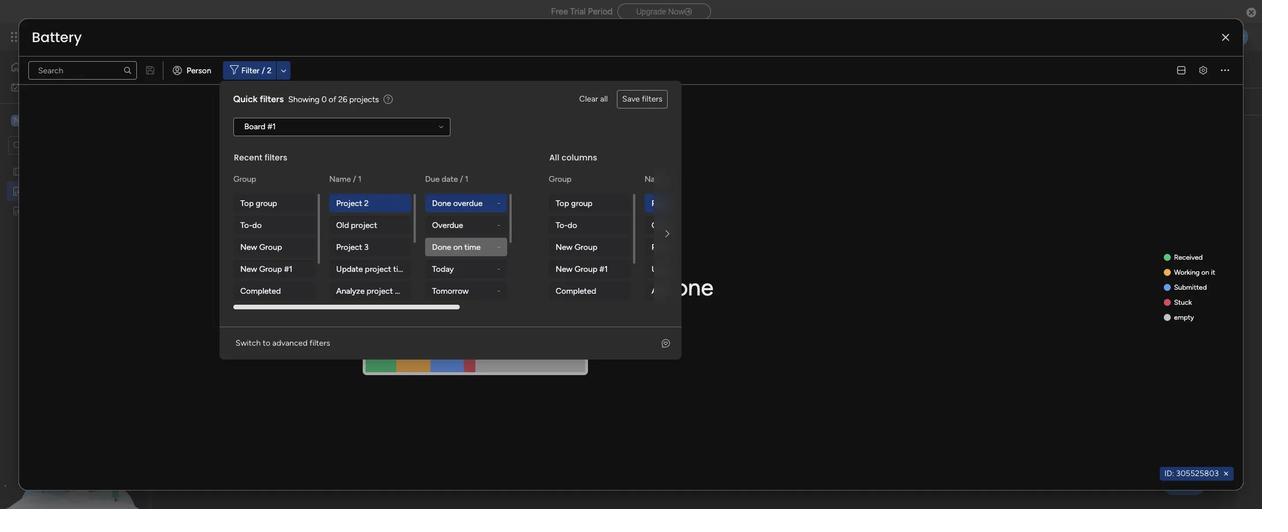 Task type: locate. For each thing, give the bounding box(es) containing it.
quick filters showing 0 of 26 projects
[[233, 94, 379, 105]]

1 horizontal spatial arrow down image
[[585, 95, 599, 109]]

3 inside "popup button"
[[261, 97, 265, 106]]

0 vertical spatial filter
[[241, 66, 260, 75]]

new group #1
[[240, 264, 293, 274], [556, 264, 608, 274]]

3
[[261, 97, 265, 106], [364, 242, 369, 252], [680, 242, 684, 252]]

1 horizontal spatial new group #1
[[556, 264, 608, 274]]

None search field
[[28, 61, 137, 80]]

person button
[[168, 61, 218, 80]]

2 to-do from the left
[[556, 220, 577, 230]]

4 - from the top
[[497, 265, 500, 273]]

projects
[[350, 94, 379, 104]]

Battery field
[[29, 28, 85, 47]]

today
[[432, 264, 454, 274]]

2 completed from the left
[[556, 286, 596, 296]]

save
[[623, 94, 640, 104]]

2 to- from the left
[[556, 220, 568, 230]]

0 horizontal spatial group group
[[233, 194, 318, 344]]

data
[[395, 286, 411, 296], [711, 286, 727, 296]]

1 project 2 from the left
[[336, 199, 369, 208]]

on left 'time'
[[453, 242, 463, 252]]

advanced
[[273, 339, 308, 349]]

15% done
[[612, 274, 714, 302]]

1 horizontal spatial to-do
[[556, 220, 577, 230]]

group down 1,500
[[256, 199, 277, 208]]

1 vertical spatial done
[[432, 242, 451, 252]]

recent
[[234, 152, 263, 164]]

1 vertical spatial arrow down image
[[585, 95, 599, 109]]

0 horizontal spatial arrow down image
[[277, 64, 291, 77]]

2 1 from the left
[[465, 175, 469, 184]]

None search field
[[350, 92, 458, 111]]

1 old project from the left
[[336, 220, 377, 230]]

new group #1 for filters
[[240, 264, 293, 274]]

0 horizontal spatial 1
[[358, 175, 362, 184]]

new
[[240, 242, 257, 252], [556, 242, 573, 252], [240, 264, 257, 274], [556, 264, 573, 274]]

widget
[[205, 97, 230, 106]]

done for done on time
[[432, 242, 451, 252]]

1 data from the left
[[395, 286, 411, 296]]

2 new group from the left
[[556, 242, 598, 252]]

filters right advanced
[[310, 339, 330, 349]]

0 horizontal spatial do
[[252, 220, 262, 230]]

do
[[252, 220, 262, 230], [568, 220, 577, 230]]

filters for quick
[[260, 94, 284, 105]]

top group down all columns
[[556, 199, 593, 208]]

lottie animation element
[[0, 393, 147, 510]]

now
[[669, 7, 685, 16]]

2 top from the left
[[556, 199, 569, 208]]

1 horizontal spatial 1
[[465, 175, 469, 184]]

project 2
[[336, 199, 369, 208], [652, 199, 684, 208]]

2 - from the top
[[497, 221, 500, 229]]

1 completed from the left
[[240, 286, 281, 296]]

1 vertical spatial id:
[[1165, 469, 1175, 479]]

n button
[[8, 111, 115, 130]]

1 vertical spatial on
[[1202, 269, 1210, 277]]

do for columns
[[568, 220, 577, 230]]

3 down the id: 305525734
[[364, 242, 369, 252]]

1 horizontal spatial project 3
[[652, 242, 684, 252]]

id: 305525803 element
[[1160, 468, 1235, 481]]

1 horizontal spatial old project
[[652, 220, 693, 230]]

0 vertical spatial done
[[432, 199, 451, 208]]

0 horizontal spatial #1
[[268, 122, 276, 132]]

1 horizontal spatial update project timeline
[[652, 264, 738, 274]]

1 to-do from the left
[[240, 220, 262, 230]]

done right 15%
[[659, 274, 714, 302]]

0 horizontal spatial to-do
[[240, 220, 262, 230]]

2 name / 1 group from the left
[[645, 194, 738, 410]]

dapulse x slim image
[[1223, 33, 1230, 42]]

v2 split view image
[[1178, 66, 1186, 75]]

2 group group from the left
[[549, 194, 633, 344]]

1 horizontal spatial id:
[[1165, 469, 1175, 479]]

Work Dashboard field
[[187, 56, 345, 82]]

learn more image
[[384, 94, 393, 105]]

26
[[339, 94, 348, 104]]

1 horizontal spatial do
[[568, 220, 577, 230]]

1 top group from the left
[[240, 199, 277, 208]]

done up overdue
[[432, 199, 451, 208]]

id: 305525734
[[350, 212, 404, 221]]

- for done overdue
[[497, 199, 500, 207]]

group down columns
[[571, 199, 593, 208]]

boards
[[308, 97, 333, 106]]

to
[[263, 339, 271, 349]]

1 do from the left
[[252, 220, 262, 230]]

analyze
[[336, 286, 365, 296], [652, 286, 680, 296]]

dapulse rightstroke image
[[685, 8, 692, 16]]

1 horizontal spatial to-
[[556, 220, 568, 230]]

1 horizontal spatial new group
[[556, 242, 598, 252]]

2 project 2 from the left
[[652, 199, 684, 208]]

1 horizontal spatial name / 1
[[645, 175, 677, 184]]

done up today
[[432, 242, 451, 252]]

new group
[[240, 242, 282, 252], [556, 242, 598, 252]]

1 horizontal spatial name / 1 group
[[645, 194, 738, 410]]

1 horizontal spatial old
[[652, 220, 665, 230]]

0 vertical spatial private dashboard image
[[171, 62, 184, 76]]

arrow down image inside filter popup button
[[585, 95, 599, 109]]

top
[[240, 199, 254, 208], [556, 199, 569, 208]]

new group for filters
[[240, 242, 282, 252]]

1 horizontal spatial completed
[[556, 286, 596, 296]]

0 horizontal spatial analyze
[[336, 286, 365, 296]]

group
[[256, 199, 277, 208], [571, 199, 593, 208]]

2 update from the left
[[652, 264, 679, 274]]

1 - from the top
[[497, 199, 500, 207]]

on for done
[[453, 242, 463, 252]]

completed left 15%
[[556, 286, 596, 296]]

old project
[[336, 220, 377, 230], [652, 220, 693, 230]]

1 vertical spatial filter
[[563, 97, 581, 107]]

group for columns
[[571, 199, 593, 208]]

of
[[329, 94, 337, 104]]

#1 for all
[[600, 264, 608, 274]]

switch
[[236, 339, 261, 349]]

battery
[[32, 28, 82, 47]]

filter left all
[[563, 97, 581, 107]]

group group
[[233, 194, 318, 344], [549, 194, 633, 344]]

public board image
[[12, 166, 23, 177]]

1 horizontal spatial analyze project data
[[652, 286, 727, 296]]

period
[[588, 6, 613, 17]]

group
[[233, 175, 256, 184], [549, 175, 572, 184], [259, 242, 282, 252], [575, 242, 598, 252], [259, 264, 282, 274], [575, 264, 598, 274]]

top down all
[[556, 199, 569, 208]]

0 horizontal spatial data
[[395, 286, 411, 296]]

dashboard
[[241, 56, 343, 82]]

3 - from the top
[[497, 243, 500, 251]]

filters
[[260, 94, 284, 105], [642, 94, 663, 104], [265, 152, 287, 164], [310, 339, 330, 349]]

top group for columns
[[556, 199, 593, 208]]

board
[[244, 122, 266, 132]]

0 horizontal spatial top
[[240, 199, 254, 208]]

project 3 down the id: 305525734
[[336, 242, 369, 252]]

1 horizontal spatial group
[[571, 199, 593, 208]]

filters right quick
[[260, 94, 284, 105]]

0 horizontal spatial 3
[[261, 97, 265, 106]]

old
[[336, 220, 349, 230], [652, 220, 665, 230]]

0 horizontal spatial old project
[[336, 220, 377, 230]]

add widget button
[[167, 92, 235, 111]]

top group down 1,500
[[240, 199, 277, 208]]

group group for filters
[[233, 194, 318, 344]]

arrow down image left all
[[585, 95, 599, 109]]

2 vertical spatial done
[[659, 274, 714, 302]]

1 analyze from the left
[[336, 286, 365, 296]]

filters right save
[[642, 94, 663, 104]]

1 top from the left
[[240, 199, 254, 208]]

switch to advanced filters
[[236, 339, 330, 349]]

0 horizontal spatial name / 1
[[329, 175, 362, 184]]

to-
[[240, 220, 252, 230], [556, 220, 568, 230]]

2 timeline from the left
[[709, 264, 738, 274]]

2 project 3 from the left
[[652, 242, 684, 252]]

update
[[336, 264, 363, 274], [652, 264, 679, 274]]

working on it
[[1175, 269, 1216, 277]]

0 horizontal spatial name / 1 group
[[329, 194, 422, 410]]

do for filters
[[252, 220, 262, 230]]

0 horizontal spatial to-
[[240, 220, 252, 230]]

more dots image
[[406, 133, 414, 141]]

completed
[[240, 286, 281, 296], [556, 286, 596, 296]]

on for working
[[1202, 269, 1210, 277]]

#1
[[268, 122, 276, 132], [284, 264, 293, 274], [600, 264, 608, 274]]

tomorrow
[[432, 286, 469, 296]]

id: left 305525734
[[350, 212, 360, 221]]

due
[[425, 175, 440, 184]]

completed up to
[[240, 286, 281, 296]]

project 3 up 15% done
[[652, 242, 684, 252]]

id: up help
[[1165, 469, 1175, 479]]

1 horizontal spatial name
[[645, 175, 667, 184]]

2 horizontal spatial 1
[[674, 175, 677, 184]]

update project timeline
[[336, 264, 422, 274], [652, 264, 738, 274]]

filter
[[241, 66, 260, 75], [563, 97, 581, 107]]

1 horizontal spatial update
[[652, 264, 679, 274]]

lottie animation image
[[0, 393, 147, 510]]

2 name / 1 from the left
[[645, 175, 677, 184]]

1 horizontal spatial project 2
[[652, 199, 684, 208]]

on
[[453, 242, 463, 252], [1202, 269, 1210, 277]]

0 horizontal spatial analyze project data
[[336, 286, 411, 296]]

2
[[267, 66, 272, 75], [364, 199, 369, 208], [680, 199, 684, 208]]

0 horizontal spatial name
[[329, 175, 351, 184]]

top group
[[240, 199, 277, 208], [556, 199, 593, 208]]

2 new group #1 from the left
[[556, 264, 608, 274]]

2 data from the left
[[711, 286, 727, 296]]

monday
[[51, 30, 91, 43]]

project
[[336, 199, 362, 208], [652, 199, 678, 208], [336, 242, 362, 252], [652, 242, 678, 252]]

analyze project data for 1st name / 1 group from the left
[[336, 286, 411, 296]]

1 horizontal spatial #1
[[284, 264, 293, 274]]

1 horizontal spatial timeline
[[709, 264, 738, 274]]

private dashboard image
[[171, 62, 184, 76], [12, 205, 23, 216]]

0 horizontal spatial update
[[336, 264, 363, 274]]

select product image
[[10, 31, 22, 43]]

filter up quick
[[241, 66, 260, 75]]

switch to advanced filters button
[[231, 335, 335, 353]]

1 new group #1 from the left
[[240, 264, 293, 274]]

recent filters
[[234, 152, 287, 164]]

1 group group from the left
[[233, 194, 318, 344]]

dialog
[[220, 81, 1068, 410]]

share
[[1195, 64, 1216, 73]]

Filter dashboard by text search field
[[350, 92, 458, 111]]

0 horizontal spatial on
[[453, 242, 463, 252]]

0 horizontal spatial old
[[336, 220, 349, 230]]

2 analyze project data from the left
[[652, 286, 727, 296]]

home
[[27, 62, 49, 72]]

0 horizontal spatial group
[[256, 199, 277, 208]]

help button
[[1165, 477, 1205, 496]]

arrow down image
[[277, 64, 291, 77], [585, 95, 599, 109]]

1 name / 1 from the left
[[329, 175, 362, 184]]

1 analyze project data from the left
[[336, 286, 411, 296]]

2 analyze from the left
[[652, 286, 680, 296]]

private dashboard image down private dashboard icon
[[12, 205, 23, 216]]

on inside due date / 1 group
[[453, 242, 463, 252]]

0 horizontal spatial project 2
[[336, 199, 369, 208]]

name
[[329, 175, 351, 184], [645, 175, 667, 184]]

none search field inside work dashboard banner
[[350, 92, 458, 111]]

to-do
[[240, 220, 262, 230], [556, 220, 577, 230]]

more dots image
[[1222, 66, 1230, 75]]

done
[[432, 199, 451, 208], [432, 242, 451, 252], [659, 274, 714, 302]]

1 to- from the left
[[240, 220, 252, 230]]

0 horizontal spatial new group #1
[[240, 264, 293, 274]]

1 horizontal spatial analyze
[[652, 286, 680, 296]]

1 horizontal spatial top group
[[556, 199, 593, 208]]

0 horizontal spatial new group
[[240, 242, 282, 252]]

1 old from the left
[[336, 220, 349, 230]]

0 horizontal spatial project 3
[[336, 242, 369, 252]]

0 horizontal spatial filter
[[241, 66, 260, 75]]

top for recent
[[240, 199, 254, 208]]

filters inside button
[[642, 94, 663, 104]]

list box
[[0, 160, 147, 377]]

option
[[0, 161, 147, 164]]

search image
[[123, 66, 132, 75]]

0
[[322, 94, 327, 104]]

home button
[[7, 58, 124, 76]]

-
[[497, 199, 500, 207], [497, 221, 500, 229], [497, 243, 500, 251], [497, 265, 500, 273], [497, 287, 500, 295]]

2 horizontal spatial #1
[[600, 264, 608, 274]]

filters for recent
[[265, 152, 287, 164]]

1 horizontal spatial group group
[[549, 194, 633, 344]]

0 horizontal spatial timeline
[[393, 264, 422, 274]]

overdue
[[432, 220, 463, 230]]

2 old project from the left
[[652, 220, 693, 230]]

1 new group from the left
[[240, 242, 282, 252]]

connected
[[267, 97, 306, 106]]

filters right recent
[[265, 152, 287, 164]]

- for done on time
[[497, 243, 500, 251]]

columns
[[562, 152, 598, 164]]

5 - from the top
[[497, 287, 500, 295]]

1 timeline from the left
[[393, 264, 422, 274]]

timeline for 1st name / 1 group from the left
[[393, 264, 422, 274]]

save filters button
[[617, 90, 668, 109]]

0 vertical spatial id:
[[350, 212, 360, 221]]

2 do from the left
[[568, 220, 577, 230]]

workspace image
[[11, 114, 23, 127]]

trial
[[571, 6, 586, 17]]

3 up 15% done
[[680, 242, 684, 252]]

dialog containing recent filters
[[220, 81, 1068, 410]]

filters for save
[[642, 94, 663, 104]]

1 group from the left
[[256, 199, 277, 208]]

1 horizontal spatial top
[[556, 199, 569, 208]]

2 old from the left
[[652, 220, 665, 230]]

305525734
[[362, 212, 404, 221]]

arrow down image right the filter / 2
[[277, 64, 291, 77]]

due date / 1 group
[[425, 194, 510, 410]]

on left 'it'
[[1202, 269, 1210, 277]]

filter inside popup button
[[563, 97, 581, 107]]

3 right quick
[[261, 97, 265, 106]]

project 2 for second name / 1 group
[[652, 199, 684, 208]]

top down recent
[[240, 199, 254, 208]]

2 group from the left
[[571, 199, 593, 208]]

1 horizontal spatial on
[[1202, 269, 1210, 277]]

0 horizontal spatial private dashboard image
[[12, 205, 23, 216]]

name / 1
[[329, 175, 362, 184], [645, 175, 677, 184]]

0 vertical spatial on
[[453, 242, 463, 252]]

0 horizontal spatial update project timeline
[[336, 264, 422, 274]]

1 horizontal spatial data
[[711, 286, 727, 296]]

1 update from the left
[[336, 264, 363, 274]]

top group for filters
[[240, 199, 277, 208]]

name / 1 group
[[329, 194, 422, 410], [645, 194, 738, 410]]

private dashboard image left person
[[171, 62, 184, 76]]

2 top group from the left
[[556, 199, 593, 208]]

1 project 3 from the left
[[336, 242, 369, 252]]

0 horizontal spatial top group
[[240, 199, 277, 208]]

0 horizontal spatial completed
[[240, 286, 281, 296]]

1 horizontal spatial filter
[[563, 97, 581, 107]]

0 horizontal spatial id:
[[350, 212, 360, 221]]

1 name / 1 group from the left
[[329, 194, 422, 410]]

remove image
[[407, 212, 416, 221]]

1 horizontal spatial private dashboard image
[[171, 62, 184, 76]]



Task type: vqa. For each thing, say whether or not it's contained in the screenshot.
Due date
no



Task type: describe. For each thing, give the bounding box(es) containing it.
to-do for all
[[556, 220, 577, 230]]

15%
[[612, 274, 653, 302]]

numbers
[[179, 130, 227, 144]]

0 vertical spatial arrow down image
[[277, 64, 291, 77]]

group for filters
[[256, 199, 277, 208]]

3 connected boards
[[261, 97, 333, 106]]

overdue
[[453, 199, 483, 208]]

to- for recent
[[240, 220, 252, 230]]

id: 305525734 element
[[346, 210, 419, 224]]

name / 1 for 1st name / 1 group from the left
[[329, 175, 362, 184]]

analyze project data for second name / 1 group
[[652, 286, 727, 296]]

my work button
[[7, 78, 124, 96]]

greg robinson image
[[1231, 28, 1249, 46]]

all
[[601, 94, 608, 104]]

- for today
[[497, 265, 500, 273]]

Search in workspace field
[[24, 139, 97, 152]]

to- for all
[[556, 220, 568, 230]]

dapulse close image
[[1247, 7, 1257, 18]]

new group #1 for columns
[[556, 264, 608, 274]]

private dashboard image inside work dashboard banner
[[171, 62, 184, 76]]

1 horizontal spatial 3
[[364, 242, 369, 252]]

Filter dashboard by text search field
[[28, 61, 137, 80]]

clear all
[[580, 94, 608, 104]]

2 horizontal spatial 3
[[680, 242, 684, 252]]

id: for id: 305525734
[[350, 212, 360, 221]]

1 horizontal spatial 2
[[364, 199, 369, 208]]

v2 settings line image
[[1200, 66, 1208, 75]]

name / 1 for second name / 1 group
[[645, 175, 677, 184]]

filter button
[[544, 92, 599, 111]]

stuck
[[1175, 299, 1193, 307]]

filter for filter
[[563, 97, 581, 107]]

my work
[[25, 82, 56, 92]]

#1 for recent
[[284, 264, 293, 274]]

add widget
[[188, 97, 230, 106]]

id: for id: 305525803
[[1165, 469, 1175, 479]]

v2 user feedback image
[[662, 338, 670, 350]]

3 connected boards button
[[239, 92, 338, 111]]

1,500
[[269, 168, 320, 193]]

- for overdue
[[497, 221, 500, 229]]

save filters
[[623, 94, 663, 104]]

completed for filters
[[240, 286, 281, 296]]

person
[[187, 66, 211, 75]]

working
[[1175, 269, 1201, 277]]

305525803
[[1177, 469, 1220, 479]]

n
[[14, 115, 20, 125]]

analyze for 1st name / 1 group from the left
[[336, 286, 365, 296]]

help
[[1175, 481, 1195, 492]]

1 name from the left
[[329, 175, 351, 184]]

share button
[[1174, 60, 1221, 78]]

3 1 from the left
[[674, 175, 677, 184]]

it
[[1212, 269, 1216, 277]]

work
[[39, 82, 56, 92]]

empty
[[1175, 314, 1195, 322]]

filter for filter / 2
[[241, 66, 260, 75]]

project 2 for 1st name / 1 group from the left
[[336, 199, 369, 208]]

analyze for second name / 1 group
[[652, 286, 680, 296]]

1 1 from the left
[[358, 175, 362, 184]]

upgrade
[[637, 7, 667, 16]]

upgrade now link
[[618, 3, 712, 20]]

2 name from the left
[[645, 175, 667, 184]]

update for 1st name / 1 group from the left
[[336, 264, 363, 274]]

received
[[1175, 254, 1203, 262]]

timeline for second name / 1 group
[[709, 264, 738, 274]]

remove image
[[1222, 470, 1232, 479]]

clear all button
[[575, 90, 613, 109]]

work dashboard banner
[[153, 51, 1263, 116]]

date
[[442, 175, 458, 184]]

1 update project timeline from the left
[[336, 264, 422, 274]]

done for done overdue
[[432, 199, 451, 208]]

my
[[25, 82, 37, 92]]

update for second name / 1 group
[[652, 264, 679, 274]]

done overdue
[[432, 199, 483, 208]]

to-do for recent
[[240, 220, 262, 230]]

0 horizontal spatial 2
[[267, 66, 272, 75]]

all columns
[[550, 152, 598, 164]]

2 update project timeline from the left
[[652, 264, 738, 274]]

board #1
[[244, 122, 276, 132]]

quick
[[233, 94, 258, 105]]

work
[[190, 56, 237, 82]]

group group for columns
[[549, 194, 633, 344]]

submitted
[[1175, 284, 1208, 292]]

private dashboard image
[[12, 186, 23, 197]]

monday button
[[30, 22, 184, 52]]

id: 305525803
[[1165, 469, 1220, 479]]

free trial period
[[551, 6, 613, 17]]

showing
[[288, 94, 320, 104]]

time
[[465, 242, 481, 252]]

work dashboard
[[190, 56, 343, 82]]

due date / 1
[[425, 175, 469, 184]]

done on time
[[432, 242, 481, 252]]

completed for columns
[[556, 286, 596, 296]]

filter / 2
[[241, 66, 272, 75]]

1 vertical spatial private dashboard image
[[12, 205, 23, 216]]

all
[[550, 152, 560, 164]]

- for tomorrow
[[497, 287, 500, 295]]

add
[[188, 97, 203, 106]]

free
[[551, 6, 568, 17]]

filters inside button
[[310, 339, 330, 349]]

2 horizontal spatial 2
[[680, 199, 684, 208]]

upgrade now
[[637, 7, 685, 16]]

new group for columns
[[556, 242, 598, 252]]

top for all
[[556, 199, 569, 208]]

clear
[[580, 94, 599, 104]]

v2 funnel image
[[238, 133, 246, 141]]



